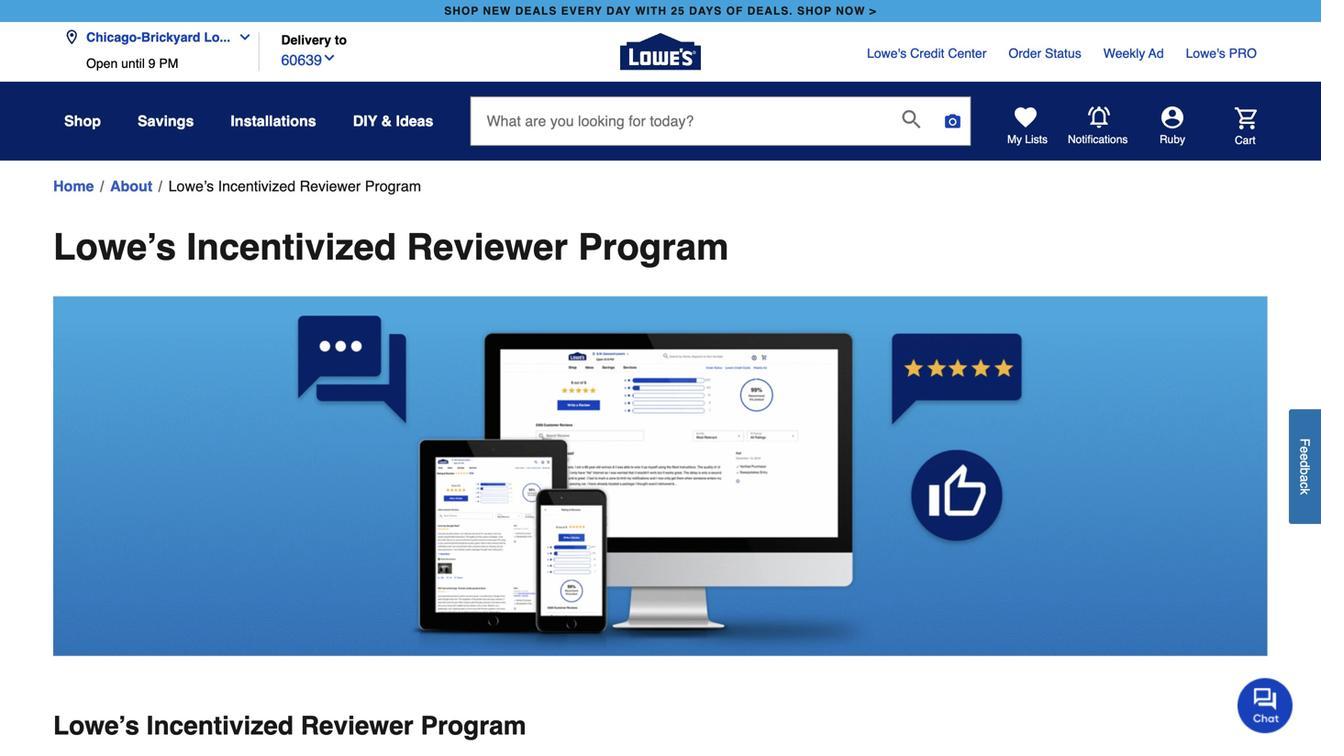 Task type: vqa. For each thing, say whether or not it's contained in the screenshot.
Primer within drywall pva interior drywall water-based wall and ceiling primer (5-gallon)
no



Task type: locate. For each thing, give the bounding box(es) containing it.
lowe's
[[169, 178, 214, 195], [53, 226, 176, 268], [53, 712, 139, 741]]

installations
[[231, 112, 316, 129]]

lowe's left 'pro' in the top of the page
[[1187, 46, 1226, 61]]

deals.
[[748, 5, 794, 17]]

about
[[110, 178, 153, 195]]

my lists link
[[1008, 106, 1048, 147]]

2 vertical spatial program
[[421, 712, 527, 741]]

None search field
[[470, 96, 972, 163]]

1 vertical spatial program
[[578, 226, 729, 268]]

0 horizontal spatial shop
[[445, 5, 479, 17]]

2 shop from the left
[[798, 5, 833, 17]]

camera image
[[944, 112, 962, 130]]

2 vertical spatial reviewer
[[301, 712, 414, 741]]

0 horizontal spatial lowe's
[[868, 46, 907, 61]]

installations button
[[231, 105, 316, 138]]

search image
[[903, 110, 921, 129]]

0 vertical spatial chevron down image
[[231, 30, 253, 45]]

&
[[381, 112, 392, 129]]

chicago-
[[86, 30, 141, 45]]

c
[[1299, 482, 1313, 488]]

k
[[1299, 488, 1313, 495]]

lowe's left credit
[[868, 46, 907, 61]]

lowe's pro
[[1187, 46, 1258, 61]]

2 lowe's from the left
[[1187, 46, 1226, 61]]

lowe's
[[868, 46, 907, 61], [1187, 46, 1226, 61]]

pro
[[1230, 46, 1258, 61]]

shop left new
[[445, 5, 479, 17]]

1 shop from the left
[[445, 5, 479, 17]]

pm
[[159, 56, 178, 71]]

order status
[[1009, 46, 1082, 61]]

shop left now
[[798, 5, 833, 17]]

Search Query text field
[[471, 97, 888, 145]]

e
[[1299, 446, 1313, 453], [1299, 453, 1313, 461]]

program
[[365, 178, 421, 195], [578, 226, 729, 268], [421, 712, 527, 741]]

lowe's credit center link
[[868, 44, 987, 62]]

shop new deals every day with 25 days of deals. shop now > link
[[441, 0, 881, 22]]

credit
[[911, 46, 945, 61]]

lists
[[1026, 133, 1048, 146]]

shop button
[[64, 105, 101, 138]]

day
[[607, 5, 632, 17]]

a computer monitor, tablet and smartphone with various rating icons around them. image
[[53, 297, 1269, 656]]

incentivized
[[218, 178, 296, 195], [187, 226, 397, 268], [147, 712, 294, 741]]

chevron down image down the to
[[322, 51, 337, 65]]

chevron down image
[[231, 30, 253, 45], [322, 51, 337, 65]]

lowe's pro link
[[1187, 44, 1258, 62]]

of
[[727, 5, 744, 17]]

e up b
[[1299, 453, 1313, 461]]

2 vertical spatial incentivized
[[147, 712, 294, 741]]

deals
[[516, 5, 558, 17]]

f
[[1299, 438, 1313, 446]]

location image
[[64, 30, 79, 45]]

0 horizontal spatial chevron down image
[[231, 30, 253, 45]]

0 vertical spatial reviewer
[[300, 178, 361, 195]]

order status link
[[1009, 44, 1082, 62]]

lowe's incentivized reviewer program
[[169, 178, 421, 195], [53, 226, 729, 268], [53, 712, 527, 741]]

1 horizontal spatial shop
[[798, 5, 833, 17]]

my
[[1008, 133, 1023, 146]]

diy
[[353, 112, 378, 129]]

brickyard
[[141, 30, 201, 45]]

lowe's home improvement notification center image
[[1089, 107, 1111, 129]]

lowe's for lowe's credit center
[[868, 46, 907, 61]]

chevron down image left delivery on the left of the page
[[231, 30, 253, 45]]

center
[[949, 46, 987, 61]]

chicago-brickyard lo...
[[86, 30, 231, 45]]

d
[[1299, 461, 1313, 468]]

1 horizontal spatial lowe's
[[1187, 46, 1226, 61]]

>
[[870, 5, 877, 17]]

e up d
[[1299, 446, 1313, 453]]

1 vertical spatial chevron down image
[[322, 51, 337, 65]]

lowe's credit center
[[868, 46, 987, 61]]

1 lowe's from the left
[[868, 46, 907, 61]]

shop
[[445, 5, 479, 17], [798, 5, 833, 17]]

1 horizontal spatial chevron down image
[[322, 51, 337, 65]]

lowe's home improvement cart image
[[1236, 107, 1258, 129]]

reviewer
[[300, 178, 361, 195], [407, 226, 568, 268], [301, 712, 414, 741]]

savings
[[138, 112, 194, 129]]

lowe's inside "link"
[[868, 46, 907, 61]]

order
[[1009, 46, 1042, 61]]

1 vertical spatial lowe's
[[53, 226, 176, 268]]

1 vertical spatial lowe's incentivized reviewer program
[[53, 226, 729, 268]]



Task type: describe. For each thing, give the bounding box(es) containing it.
2 vertical spatial lowe's
[[53, 712, 139, 741]]

chicago-brickyard lo... button
[[64, 19, 260, 56]]

lowe's incentivized reviewer program link
[[169, 175, 421, 197]]

weekly
[[1104, 46, 1146, 61]]

chat invite button image
[[1238, 678, 1294, 734]]

delivery
[[281, 33, 331, 47]]

shop
[[64, 112, 101, 129]]

until
[[121, 56, 145, 71]]

status
[[1046, 46, 1082, 61]]

1 e from the top
[[1299, 446, 1313, 453]]

weekly ad link
[[1104, 44, 1165, 62]]

0 vertical spatial lowe's
[[169, 178, 214, 195]]

lowe's home improvement logo image
[[621, 11, 701, 92]]

home
[[53, 178, 94, 195]]

weekly ad
[[1104, 46, 1165, 61]]

2 e from the top
[[1299, 453, 1313, 461]]

25
[[671, 5, 686, 17]]

1 vertical spatial incentivized
[[187, 226, 397, 268]]

lo...
[[204, 30, 231, 45]]

ruby
[[1160, 133, 1186, 146]]

f e e d b a c k button
[[1290, 409, 1322, 524]]

new
[[483, 5, 512, 17]]

60639 button
[[281, 47, 337, 71]]

a
[[1299, 475, 1313, 482]]

9
[[148, 56, 156, 71]]

cart
[[1236, 134, 1256, 147]]

home link
[[53, 175, 94, 197]]

1 vertical spatial reviewer
[[407, 226, 568, 268]]

60639
[[281, 51, 322, 68]]

every
[[562, 5, 603, 17]]

my lists
[[1008, 133, 1048, 146]]

lowe's home improvement lists image
[[1015, 106, 1037, 129]]

0 vertical spatial lowe's incentivized reviewer program
[[169, 178, 421, 195]]

about link
[[110, 175, 153, 197]]

diy & ideas
[[353, 112, 434, 129]]

savings button
[[138, 105, 194, 138]]

delivery to
[[281, 33, 347, 47]]

to
[[335, 33, 347, 47]]

now
[[836, 5, 866, 17]]

cart button
[[1210, 107, 1258, 148]]

lowe's for lowe's pro
[[1187, 46, 1226, 61]]

shop new deals every day with 25 days of deals. shop now >
[[445, 5, 877, 17]]

ideas
[[396, 112, 434, 129]]

2 vertical spatial lowe's incentivized reviewer program
[[53, 712, 527, 741]]

chevron down image inside '60639' "button"
[[322, 51, 337, 65]]

b
[[1299, 468, 1313, 475]]

with
[[636, 5, 667, 17]]

ad
[[1149, 46, 1165, 61]]

notifications
[[1069, 133, 1129, 146]]

days
[[689, 5, 723, 17]]

f e e d b a c k
[[1299, 438, 1313, 495]]

diy & ideas button
[[353, 105, 434, 138]]

0 vertical spatial incentivized
[[218, 178, 296, 195]]

open
[[86, 56, 118, 71]]

0 vertical spatial program
[[365, 178, 421, 195]]

ruby button
[[1129, 106, 1217, 147]]

open until 9 pm
[[86, 56, 178, 71]]



